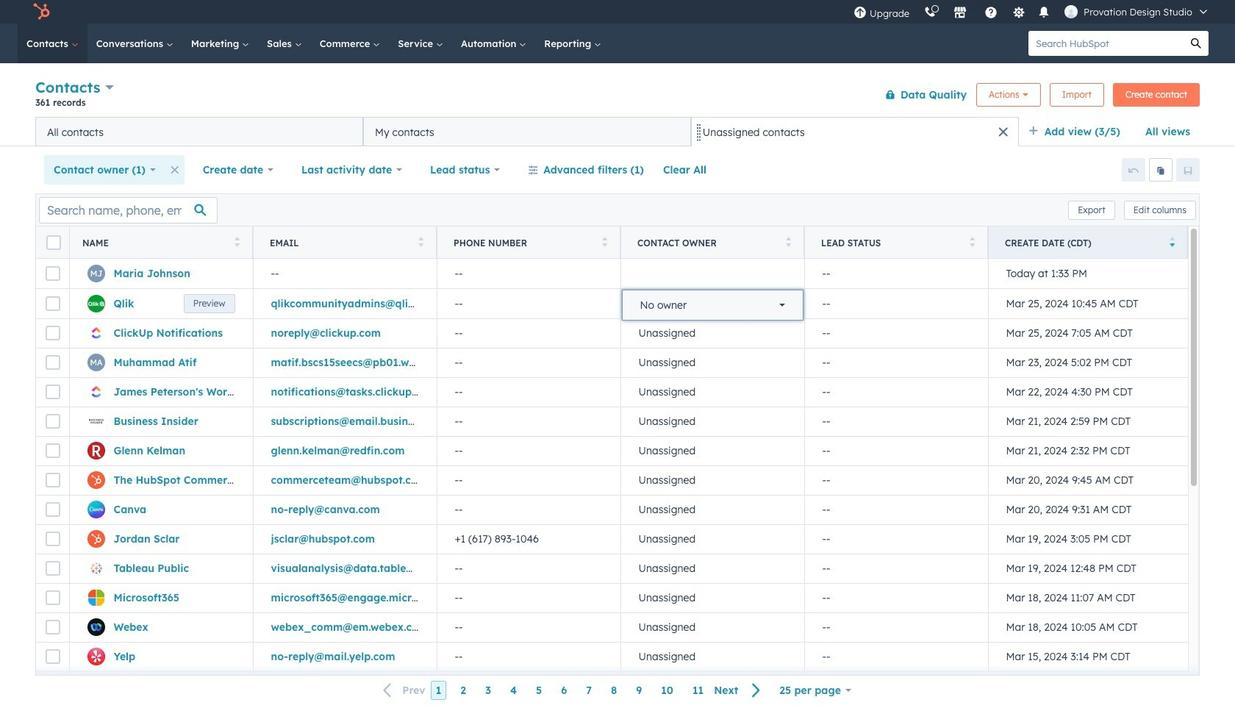 Task type: locate. For each thing, give the bounding box(es) containing it.
banner
[[35, 75, 1200, 117]]

1 press to sort. image from the left
[[234, 236, 240, 247]]

press to sort. element
[[234, 236, 240, 249], [418, 236, 424, 249], [602, 236, 607, 249], [786, 236, 791, 249], [969, 236, 975, 249]]

pagination navigation
[[374, 681, 770, 700]]

menu
[[846, 0, 1218, 24]]

5 press to sort. image from the left
[[969, 236, 975, 247]]

3 press to sort. image from the left
[[602, 236, 607, 247]]

press to sort. image
[[234, 236, 240, 247], [418, 236, 424, 247], [602, 236, 607, 247], [786, 236, 791, 247], [969, 236, 975, 247]]

Search HubSpot search field
[[1029, 31, 1184, 56]]

descending sort. press to sort ascending. image
[[1169, 236, 1175, 247]]

james peterson image
[[1065, 5, 1078, 18]]

marketplaces image
[[954, 7, 967, 20]]

3 press to sort. element from the left
[[602, 236, 607, 249]]

descending sort. press to sort ascending. element
[[1169, 236, 1175, 249]]



Task type: vqa. For each thing, say whether or not it's contained in the screenshot.
John Smith image
no



Task type: describe. For each thing, give the bounding box(es) containing it.
5 press to sort. element from the left
[[969, 236, 975, 249]]

1 press to sort. element from the left
[[234, 236, 240, 249]]

4 press to sort. image from the left
[[786, 236, 791, 247]]

4 press to sort. element from the left
[[786, 236, 791, 249]]

Search name, phone, email addresses, or company search field
[[39, 197, 218, 223]]

2 press to sort. image from the left
[[418, 236, 424, 247]]

2 press to sort. element from the left
[[418, 236, 424, 249]]



